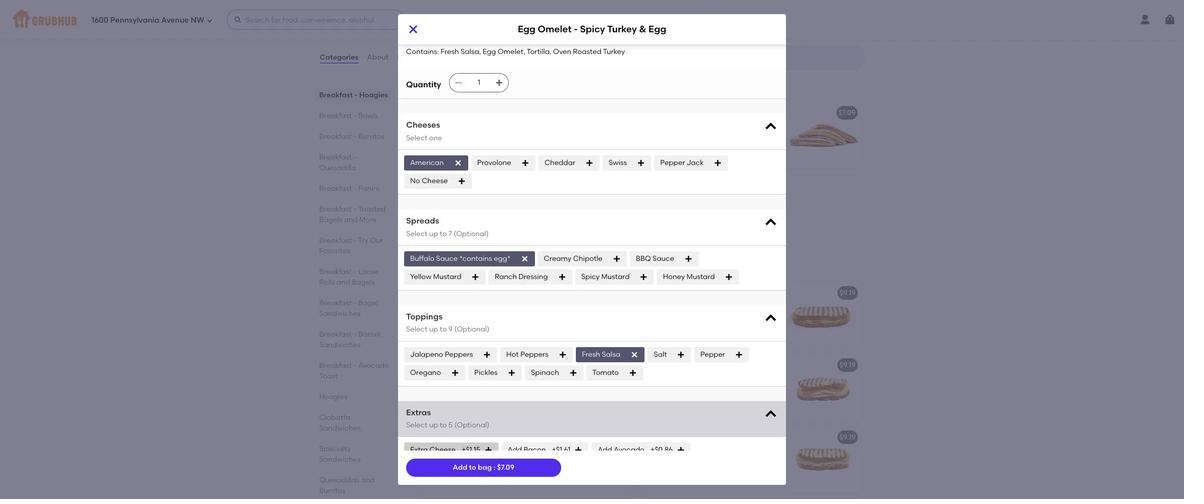 Task type: describe. For each thing, give the bounding box(es) containing it.
- inside breakfast - try our favorites
[[354, 236, 357, 245]]

quesadillas
[[319, 476, 360, 485]]

categories button
[[319, 39, 359, 76]]

smoked for egg omelet - applewood smoked bacon
[[510, 289, 538, 297]]

breakfast - bagel sandwiches
[[319, 299, 378, 318]]

turkey inside contains: garlic aioli, plain cream cheese, spinach, tomato, egg omelet, tortilla, oven roasted turkey
[[527, 143, 549, 152]]

+$0.86
[[651, 446, 673, 455]]

breakfast for breakfast - toasted bagels and more 'tab'
[[319, 205, 352, 214]]

aioli,
[[478, 123, 495, 131]]

select for spreads
[[406, 230, 427, 238]]

contains: panini bread, egg omelet, sausage patty
[[648, 448, 772, 466]]

to for spreads
[[440, 230, 447, 238]]

ham for $9.19
[[469, 361, 485, 370]]

0 vertical spatial contains: fresh salsa, egg omelet, tortilla, oven roasted turkey
[[406, 47, 625, 56]]

2 vertical spatial spicy
[[581, 273, 600, 281]]

categories
[[320, 53, 359, 62]]

biscuit
[[358, 330, 381, 339]]

american
[[410, 159, 444, 167]]

toppings
[[406, 312, 443, 322]]

egg inside contains: panini bread, applewood smoked bacon, egg omelet
[[477, 313, 490, 322]]

contains: panini bread, meat, egg omelet for oven
[[421, 448, 537, 466]]

0 vertical spatial breakfast - quesadilla
[[414, 79, 534, 92]]

breakfast for breakfast - biscuit sandwiches tab
[[319, 330, 352, 339]]

+$1.15
[[462, 446, 480, 455]]

1600 pennsylvania avenue nw
[[91, 15, 204, 25]]

roasted up 'spreads select up to 7 (optional)'
[[468, 205, 496, 214]]

salsa, inside contains: cheddar, fresh salsa, egg omelet, tortilla burrito
[[510, 15, 530, 23]]

bagel
[[358, 299, 378, 308]]

quesadilla inside breakfast - quesadilla
[[319, 164, 356, 172]]

salsa
[[602, 350, 621, 359]]

bacon,
[[451, 313, 475, 322]]

breakfast - burritos tab
[[319, 131, 390, 142]]

cheese,
[[421, 133, 449, 142]]

breakfast - toasted bagels and more
[[319, 205, 386, 224]]

breakfast - quesadilla tab
[[319, 152, 390, 173]]

bread, for applewood
[[479, 303, 501, 312]]

panini for egg omelet - oven roasted turkey
[[456, 448, 477, 456]]

oven up +$1.15
[[469, 433, 487, 442]]

no cheese
[[410, 177, 448, 185]]

Input item quantity number field
[[468, 74, 490, 92]]

and inside quesadillas and burritos
[[361, 476, 375, 485]]

tomato
[[593, 369, 619, 377]]

breakfast for breakfast - loose rolls and bagels 'tab'
[[319, 268, 352, 276]]

0 vertical spatial bacon
[[540, 289, 562, 297]]

(optional) for extras
[[454, 421, 489, 430]]

bread, for honey
[[705, 375, 727, 384]]

bowls
[[358, 112, 378, 120]]

specialty
[[319, 445, 351, 454]]

try
[[358, 236, 368, 245]]

0 horizontal spatial add
[[453, 464, 467, 472]]

breakfast - panini tab
[[319, 183, 390, 194]]

4 sandwiches from the top
[[319, 456, 361, 464]]

ciabatta
[[319, 414, 351, 422]]

0 vertical spatial honey
[[663, 273, 685, 281]]

hot
[[506, 350, 519, 359]]

select for cheeses
[[406, 134, 427, 142]]

extras select up to 5 (optional)
[[406, 408, 489, 430]]

add bacon
[[508, 446, 546, 455]]

one
[[429, 134, 442, 142]]

fresh salsa
[[582, 350, 621, 359]]

yellow mustard
[[410, 273, 461, 281]]

toppings select up to 9 (optional)
[[406, 312, 489, 334]]

cheese for no cheese
[[422, 177, 448, 185]]

contains: up quantity
[[406, 47, 439, 56]]

spreads select up to 7 (optional)
[[406, 216, 489, 238]]

9
[[449, 326, 453, 334]]

to left the bag
[[469, 464, 476, 472]]

cream
[[515, 123, 539, 131]]

oregano
[[410, 369, 441, 377]]

breakfast - try our favorites
[[319, 236, 383, 256]]

ranch dressing
[[495, 273, 548, 281]]

smoked for egg omelet - garlic smoked turkey & egg
[[491, 108, 519, 117]]

(optional) for toppings
[[454, 326, 489, 334]]

yellow
[[410, 273, 432, 281]]

contains: panini bread, meat, egg omelet for ham
[[421, 375, 537, 394]]

2 horizontal spatial ham
[[753, 123, 769, 131]]

breakfast for breakfast - try our favorites "tab"
[[319, 236, 352, 245]]

hoagies tab
[[319, 392, 390, 403]]

cheeses
[[406, 120, 440, 130]]

bbq sauce
[[636, 254, 674, 263]]

smoked for egg omelet - honey smoked turkey
[[719, 361, 747, 370]]

1 vertical spatial hoagies
[[319, 393, 348, 402]]

omelet inside contains: panini bread, applewood smoked bacon, egg omelet
[[492, 313, 517, 322]]

meat, for honey
[[729, 375, 749, 384]]

pepper for pepper jack
[[660, 159, 685, 167]]

peppers for jalapeno peppers
[[445, 350, 473, 359]]

breakfast - bowls tab
[[319, 111, 390, 121]]

- inside breakfast - toasted bagels and more
[[354, 205, 357, 214]]

spreads
[[406, 216, 439, 226]]

cheeses select one
[[406, 120, 442, 142]]

contains: egg omelet, tortilla, ham
[[648, 123, 769, 131]]

breakfast for breakfast - burritos tab
[[319, 132, 352, 141]]

panini up ranch
[[476, 259, 510, 272]]

2 vertical spatial salsa,
[[476, 195, 496, 204]]

pennsylvania
[[110, 15, 159, 25]]

nw
[[191, 15, 204, 25]]

breakfast for breakfast - panini "tab"
[[319, 184, 352, 193]]

egg omelet - ham & egg image
[[786, 102, 862, 167]]

quantity
[[406, 80, 441, 89]]

pepper for pepper
[[700, 350, 725, 359]]

fresh down tortilla
[[441, 47, 459, 56]]

jalapeno peppers
[[410, 350, 473, 359]]

breakfast for breakfast - avocado toast tab on the left bottom of the page
[[319, 362, 352, 370]]

toast
[[319, 372, 338, 381]]

swiss
[[609, 159, 627, 167]]

bread, for ham
[[479, 375, 501, 384]]

no
[[410, 177, 420, 185]]

toasted
[[358, 205, 386, 214]]

our
[[370, 236, 383, 245]]

breakfast - avocado toast
[[319, 362, 389, 381]]

cheddar
[[545, 159, 575, 167]]

egg omelet - egg
[[648, 289, 708, 297]]

egg omelet - applewood smoked bacon image
[[560, 282, 636, 348]]

quesadillas and burritos
[[319, 476, 375, 496]]

1600
[[91, 15, 108, 25]]

bbq
[[636, 254, 651, 263]]

creamy chipotle
[[544, 254, 603, 263]]

contains: inside contains: cheddar, fresh salsa, egg omelet, tortilla burrito
[[421, 15, 454, 23]]

ham for $7.09
[[695, 108, 712, 117]]

contains: for egg omelet - sausage patty
[[648, 448, 681, 456]]

tomato,
[[482, 133, 511, 142]]

magnifying glass icon image
[[695, 52, 707, 64]]

breakfast - quesadilla inside tab
[[319, 153, 357, 172]]

about
[[367, 53, 389, 62]]

sausage inside contains: panini bread, egg omelet, sausage patty
[[648, 458, 678, 466]]

:
[[494, 464, 496, 472]]

specialty sandwiches tab
[[319, 444, 390, 465]]

- inside breakfast - avocado toast
[[354, 362, 357, 370]]

extra cheese
[[410, 446, 456, 455]]

up for spreads
[[429, 230, 438, 238]]

oven up 'spreads select up to 7 (optional)'
[[448, 205, 466, 214]]

fresh left salsa
[[582, 350, 600, 359]]

favorites
[[319, 247, 350, 256]]

+$1.61
[[552, 446, 571, 455]]

breakfast - burritos
[[319, 132, 385, 141]]

egg omelet - ham & egg
[[648, 108, 734, 117]]

and for bagels
[[337, 278, 350, 287]]

to for toppings
[[440, 326, 447, 334]]

ciabatta sandwiches
[[319, 414, 361, 433]]

contains: for egg omelet - garlic smoked turkey & egg
[[421, 123, 454, 131]]

bag
[[478, 464, 492, 472]]

roasted down main navigation navigation
[[573, 47, 602, 56]]

breakfast up yellow mustard
[[414, 259, 466, 272]]

contains: cheddar, fresh salsa, egg omelet, tortilla burrito button
[[415, 0, 636, 59]]

tortilla
[[450, 25, 473, 33]]

breakfast - panini inside "tab"
[[319, 184, 379, 193]]

select for toppings
[[406, 326, 427, 334]]

avenue
[[161, 15, 189, 25]]



Task type: locate. For each thing, give the bounding box(es) containing it.
meat,
[[503, 375, 522, 384], [729, 375, 749, 384], [503, 448, 522, 456]]

provolone
[[477, 159, 511, 167]]

contains: down egg omelet - ham & egg
[[648, 123, 681, 131]]

3 up from the top
[[429, 421, 438, 430]]

0 vertical spatial and
[[344, 216, 358, 224]]

breakfast inside breakfast - try our favorites
[[319, 236, 352, 245]]

fresh inside contains: cheddar, fresh salsa, egg omelet, tortilla burrito
[[490, 15, 508, 23]]

1 vertical spatial patty
[[679, 458, 697, 466]]

bread, for sausage
[[705, 448, 727, 456]]

meat, down hot
[[503, 375, 522, 384]]

2 peppers from the left
[[520, 350, 549, 359]]

specialty sandwiches
[[319, 445, 361, 464]]

- inside the breakfast - bagel sandwiches
[[354, 299, 357, 308]]

$7.09 for contains: garlic aioli, plain cream cheese, spinach, tomato, egg omelet, tortilla, oven roasted turkey
[[612, 108, 629, 117]]

breakfast up breakfast - bowls
[[319, 91, 353, 100]]

omelet, inside contains: garlic aioli, plain cream cheese, spinach, tomato, egg omelet, tortilla, oven roasted turkey
[[421, 143, 449, 152]]

add up add to bag : $7.09 on the left
[[508, 446, 522, 455]]

1 vertical spatial bagels
[[352, 278, 375, 287]]

meat, for oven
[[503, 448, 522, 456]]

1 horizontal spatial ham
[[695, 108, 712, 117]]

spinach
[[531, 369, 559, 377]]

peppers
[[445, 350, 473, 359], [520, 350, 549, 359]]

3 mustard from the left
[[687, 273, 715, 281]]

1 vertical spatial egg omelet - spicy turkey & egg
[[421, 181, 534, 189]]

to inside extras select up to 5 (optional)
[[440, 421, 447, 430]]

contains: down the egg omelet - egg
[[648, 303, 681, 312]]

cheese right no at the top of page
[[422, 177, 448, 185]]

1 horizontal spatial hoagies
[[359, 91, 388, 100]]

panini inside breakfast - panini "tab"
[[358, 184, 379, 193]]

select down spreads
[[406, 230, 427, 238]]

breakfast - panini up breakfast - toasted bagels and more
[[319, 184, 379, 193]]

contains: inside contains: panini bread, egg omelet, sausage patty
[[648, 448, 681, 456]]

egg omelet - applewood smoked bacon
[[421, 289, 562, 297]]

breakfast inside breakfast - toasted bagels and more
[[319, 205, 352, 214]]

1 vertical spatial burritos
[[319, 487, 345, 496]]

plain
[[496, 123, 513, 131]]

egg omelet - oven roasted turkey
[[421, 433, 541, 442]]

2 select from the top
[[406, 230, 427, 238]]

breakfast - loose rolls and bagels tab
[[319, 267, 390, 288]]

loose
[[358, 268, 379, 276]]

1 vertical spatial breakfast - quesadilla
[[319, 153, 357, 172]]

contains: panini bread, meat, egg omelet down egg omelet - ham
[[421, 375, 537, 394]]

pepper left jack
[[660, 159, 685, 167]]

sausage down +$0.86 on the right bottom of the page
[[648, 458, 678, 466]]

add
[[508, 446, 522, 455], [598, 446, 612, 455], [453, 464, 467, 472]]

1 sauce from the left
[[436, 254, 458, 263]]

egg omelet - ham image
[[560, 354, 636, 420]]

bread, down egg omelet - applewood smoked bacon
[[479, 303, 501, 312]]

cheddar,
[[456, 15, 488, 23]]

panini for egg omelet - egg
[[682, 303, 703, 312]]

0 vertical spatial burritos
[[358, 132, 385, 141]]

- inside breakfast - quesadilla
[[354, 153, 357, 162]]

burritos down quesadillas
[[319, 487, 345, 496]]

1 select from the top
[[406, 134, 427, 142]]

to for extras
[[440, 421, 447, 430]]

applewood up contains: panini bread, applewood smoked bacon, egg omelet
[[469, 289, 509, 297]]

(optional) inside 'spreads select up to 7 (optional)'
[[454, 230, 489, 238]]

ranch
[[495, 273, 517, 281]]

0 horizontal spatial burritos
[[319, 487, 345, 496]]

0 horizontal spatial $7.09
[[497, 464, 514, 472]]

select inside 'toppings select up to 9 (optional)'
[[406, 326, 427, 334]]

(optional) down bacon,
[[454, 326, 489, 334]]

0 vertical spatial quesadilla
[[476, 79, 534, 92]]

1 horizontal spatial quesadilla
[[476, 79, 534, 92]]

0 vertical spatial hoagies
[[359, 91, 388, 100]]

contains: up cheese,
[[421, 123, 454, 131]]

breakfast - try our favorites tab
[[319, 235, 390, 257]]

salt
[[654, 350, 667, 359]]

oven down main navigation navigation
[[553, 47, 571, 56]]

1 vertical spatial and
[[337, 278, 350, 287]]

cheese
[[422, 177, 448, 185], [430, 446, 456, 455]]

smoked inside contains: panini bread, applewood smoked bacon, egg omelet
[[421, 313, 449, 322]]

panini up toasted
[[358, 184, 379, 193]]

svg image
[[206, 17, 213, 23], [455, 79, 463, 87], [495, 79, 503, 87], [454, 159, 462, 167], [637, 159, 645, 167], [458, 177, 466, 185], [764, 216, 778, 230], [684, 255, 692, 263], [640, 273, 648, 281], [451, 369, 459, 377], [508, 369, 516, 377], [569, 369, 577, 377], [629, 369, 637, 377], [764, 408, 778, 422], [677, 447, 685, 455]]

ciabatta sandwiches tab
[[319, 413, 390, 434]]

sandwiches
[[319, 310, 361, 318], [319, 341, 361, 350], [319, 424, 361, 433], [319, 456, 361, 464]]

panini down the egg omelet - egg
[[682, 303, 703, 312]]

garlic up spinach,
[[456, 123, 477, 131]]

creamy
[[544, 254, 572, 263]]

0 vertical spatial avocado
[[358, 362, 389, 370]]

breakfast - panini up yellow mustard
[[414, 259, 510, 272]]

contains: for egg omelet - applewood smoked bacon
[[421, 303, 454, 312]]

egg omelet - egg image for contains: cheddar, fresh salsa, egg omelet, tortilla burrito
[[560, 0, 636, 59]]

breakfast
[[414, 79, 466, 92], [319, 91, 353, 100], [319, 112, 352, 120], [319, 132, 352, 141], [319, 153, 352, 162], [319, 184, 352, 193], [319, 205, 352, 214], [319, 236, 352, 245], [414, 259, 466, 272], [319, 268, 352, 276], [319, 299, 352, 308], [319, 330, 352, 339], [319, 362, 352, 370]]

panini down 'egg omelet - sausage patty'
[[682, 448, 703, 456]]

(optional) right 7
[[454, 230, 489, 238]]

applewood for bread,
[[503, 303, 542, 312]]

bacon
[[540, 289, 562, 297], [524, 446, 546, 455]]

breakfast up breakfast - toasted bagels and more
[[319, 184, 352, 193]]

peppers for hot peppers
[[520, 350, 549, 359]]

applewood down ranch dressing
[[503, 303, 542, 312]]

mustard down chipotle
[[601, 273, 630, 281]]

contains: inside contains: panini bread, applewood smoked bacon, egg omelet
[[421, 303, 454, 312]]

meat, up add to bag : $7.09 on the left
[[503, 448, 522, 456]]

bread, down egg omelet - honey smoked turkey
[[705, 375, 727, 384]]

1 horizontal spatial bagels
[[352, 278, 375, 287]]

egg omelet - sausage patty image
[[786, 427, 862, 492]]

2 mustard from the left
[[601, 273, 630, 281]]

breakfast - toasted bagels and more tab
[[319, 204, 390, 225]]

jalapeno
[[410, 350, 443, 359]]

burritos inside quesadillas and burritos
[[319, 487, 345, 496]]

egg*
[[494, 254, 511, 263]]

oven inside contains: garlic aioli, plain cream cheese, spinach, tomato, egg omelet, tortilla, oven roasted turkey
[[477, 143, 495, 152]]

add right +$1.61
[[598, 446, 612, 455]]

$9.19 for egg omelet - ham
[[613, 361, 629, 370]]

salsa, right cheddar,
[[510, 15, 530, 23]]

bread, inside contains: panini bread, egg omelet, sausage patty
[[705, 448, 727, 456]]

roasted up the add bacon
[[488, 433, 517, 442]]

1 horizontal spatial sauce
[[653, 254, 674, 263]]

sauce for bbq
[[653, 254, 674, 263]]

contains: for egg omelet - spicy turkey & egg
[[421, 195, 454, 204]]

up for extras
[[429, 421, 438, 430]]

hot peppers
[[506, 350, 549, 359]]

0 horizontal spatial breakfast - panini
[[319, 184, 379, 193]]

sandwiches inside the breakfast - bagel sandwiches
[[319, 310, 361, 318]]

panini down egg omelet - honey smoked turkey
[[682, 375, 703, 384]]

1 vertical spatial avocado
[[614, 446, 645, 455]]

breakfast - biscuit sandwiches tab
[[319, 329, 390, 351]]

1 vertical spatial pepper
[[700, 350, 725, 359]]

breakfast - bowls
[[319, 112, 378, 120]]

contains: inside contains: garlic aioli, plain cream cheese, spinach, tomato, egg omelet, tortilla, oven roasted turkey
[[421, 123, 454, 131]]

mustard for spicy mustard
[[601, 273, 630, 281]]

bread, for oven
[[479, 448, 501, 456]]

select
[[406, 134, 427, 142], [406, 230, 427, 238], [406, 326, 427, 334], [406, 421, 427, 430]]

sandwiches up breakfast - biscuit sandwiches
[[319, 310, 361, 318]]

4 select from the top
[[406, 421, 427, 430]]

bagels
[[319, 216, 342, 224], [352, 278, 375, 287]]

1 horizontal spatial $7.09
[[612, 108, 629, 117]]

0 vertical spatial up
[[429, 230, 438, 238]]

pepper
[[660, 159, 685, 167], [700, 350, 725, 359]]

and left the more
[[344, 216, 358, 224]]

1 horizontal spatial mustard
[[601, 273, 630, 281]]

about button
[[367, 39, 389, 76]]

to inside 'toppings select up to 9 (optional)'
[[440, 326, 447, 334]]

breakfast for "breakfast - quesadilla" tab
[[319, 153, 352, 162]]

2 vertical spatial (optional)
[[454, 421, 489, 430]]

1 horizontal spatial honey
[[695, 361, 717, 370]]

$7.09 for contains: egg omelet, tortilla, ham
[[839, 108, 856, 117]]

bagels down loose
[[352, 278, 375, 287]]

1 vertical spatial garlic
[[456, 123, 477, 131]]

(optional) inside 'toppings select up to 9 (optional)'
[[454, 326, 489, 334]]

1 vertical spatial spicy
[[469, 181, 487, 189]]

0 vertical spatial cheese
[[422, 177, 448, 185]]

egg omelet - spicy turkey & egg image
[[560, 174, 636, 240]]

1 vertical spatial applewood
[[503, 303, 542, 312]]

cheese for extra cheese
[[430, 446, 456, 455]]

breakfast - biscuit sandwiches
[[319, 330, 381, 350]]

fresh up burrito
[[490, 15, 508, 23]]

0 vertical spatial egg omelet - egg image
[[560, 0, 636, 59]]

0 horizontal spatial ham
[[469, 361, 485, 370]]

salsa,
[[510, 15, 530, 23], [461, 47, 481, 56], [476, 195, 496, 204]]

0 horizontal spatial quesadilla
[[319, 164, 356, 172]]

2 horizontal spatial add
[[598, 446, 612, 455]]

2 horizontal spatial mustard
[[687, 273, 715, 281]]

avocado
[[358, 362, 389, 370], [614, 446, 645, 455]]

sausage up contains: panini bread, egg omelet, sausage patty
[[695, 433, 725, 442]]

egg omelet - egg image
[[560, 0, 636, 59], [786, 282, 862, 348]]

egg omelet - honey smoked turkey image
[[786, 354, 862, 420]]

1 vertical spatial (optional)
[[454, 326, 489, 334]]

0 horizontal spatial egg omelet - egg image
[[560, 0, 636, 59]]

contains: for egg omelet - ham
[[421, 375, 454, 384]]

egg omelet - sausage patty
[[648, 433, 745, 442]]

burritos inside tab
[[358, 132, 385, 141]]

bread, down egg omelet - oven roasted turkey
[[479, 448, 501, 456]]

contains: panini bread, meat, egg omelet for honey
[[648, 375, 764, 394]]

quesadilla
[[476, 79, 534, 92], [319, 164, 356, 172]]

panini for egg omelet - sausage patty
[[682, 448, 703, 456]]

more
[[359, 216, 377, 224]]

pepper jack
[[660, 159, 704, 167]]

salsa, down tortilla
[[461, 47, 481, 56]]

panini down egg omelet - ham
[[456, 375, 477, 384]]

2 horizontal spatial $7.09
[[839, 108, 856, 117]]

0 vertical spatial breakfast - panini
[[319, 184, 379, 193]]

contains: fresh salsa, egg omelet, tortilla, oven roasted turkey up 'spreads select up to 7 (optional)'
[[421, 195, 540, 214]]

1 vertical spatial up
[[429, 326, 438, 334]]

contains: up tortilla
[[421, 15, 454, 23]]

1 horizontal spatial patty
[[727, 433, 745, 442]]

1 vertical spatial contains: fresh salsa, egg omelet, tortilla, oven roasted turkey
[[421, 195, 540, 214]]

breakfast inside breakfast - avocado toast
[[319, 362, 352, 370]]

mustard down buffalo sauce *contains egg*
[[433, 273, 461, 281]]

hoagies up bowls
[[359, 91, 388, 100]]

contains: fresh salsa, egg omelet, tortilla, oven roasted turkey down burrito
[[406, 47, 625, 56]]

main navigation navigation
[[0, 0, 1184, 39]]

1 vertical spatial honey
[[695, 361, 717, 370]]

1 horizontal spatial breakfast - panini
[[414, 259, 510, 272]]

svg image
[[1164, 14, 1176, 26], [234, 16, 242, 24], [407, 23, 419, 35], [764, 120, 778, 134], [521, 159, 529, 167], [585, 159, 594, 167], [714, 159, 722, 167], [521, 255, 529, 263], [613, 255, 621, 263], [472, 273, 480, 281], [558, 273, 566, 281], [725, 273, 733, 281], [764, 312, 778, 326], [483, 351, 491, 359], [559, 351, 567, 359], [631, 351, 639, 359], [677, 351, 685, 359], [735, 351, 743, 359], [484, 447, 493, 455], [575, 447, 583, 455]]

2 vertical spatial ham
[[469, 361, 485, 370]]

bread, inside contains: panini bread, applewood smoked bacon, egg omelet
[[479, 303, 501, 312]]

fresh inside contains: fresh salsa, egg omelet, tortilla, oven roasted turkey
[[456, 195, 474, 204]]

quesadilla up breakfast - panini "tab"
[[319, 164, 356, 172]]

roasted inside contains: garlic aioli, plain cream cheese, spinach, tomato, egg omelet, tortilla, oven roasted turkey
[[497, 143, 525, 152]]

bread, down egg omelet - ham
[[479, 375, 501, 384]]

panini for egg omelet - ham
[[456, 375, 477, 384]]

contains: for egg omelet - egg
[[648, 303, 681, 312]]

omelet
[[538, 23, 572, 35], [437, 108, 462, 117], [663, 108, 688, 117], [437, 181, 462, 189], [437, 289, 462, 297], [663, 289, 688, 297], [744, 303, 770, 312], [492, 313, 517, 322], [437, 361, 462, 370], [663, 361, 688, 370], [421, 386, 447, 394], [648, 386, 673, 394], [437, 433, 462, 442], [663, 433, 688, 442], [421, 458, 447, 466]]

to left 5 at the left bottom of the page
[[440, 421, 447, 430]]

to left '9'
[[440, 326, 447, 334]]

up inside 'spreads select up to 7 (optional)'
[[429, 230, 438, 238]]

sandwiches inside breakfast - biscuit sandwiches
[[319, 341, 361, 350]]

extra
[[410, 446, 428, 455]]

breakfast for 'breakfast - hoagies' tab
[[319, 91, 353, 100]]

quesadillas and burritos tab
[[319, 475, 390, 497]]

up left 5 at the left bottom of the page
[[429, 421, 438, 430]]

1 peppers from the left
[[445, 350, 473, 359]]

$9.19 for egg omelet - egg
[[840, 289, 856, 297]]

select down "extras"
[[406, 421, 427, 430]]

bagels inside breakfast - toasted bagels and more
[[319, 216, 342, 224]]

and right quesadillas
[[361, 476, 375, 485]]

0 horizontal spatial pepper
[[660, 159, 685, 167]]

contains: for egg omelet - honey smoked turkey
[[648, 375, 681, 384]]

extras
[[406, 408, 431, 418]]

sandwiches up breakfast - avocado toast on the bottom left of page
[[319, 341, 361, 350]]

$9.19 for egg omelet - sausage patty
[[840, 433, 856, 442]]

bread, down honey mustard
[[705, 303, 727, 312]]

breakfast up the breakfast - burritos
[[319, 112, 352, 120]]

and inside breakfast - loose rolls and bagels
[[337, 278, 350, 287]]

$7.09
[[612, 108, 629, 117], [839, 108, 856, 117], [497, 464, 514, 472]]

(optional) inside extras select up to 5 (optional)
[[454, 421, 489, 430]]

0 vertical spatial applewood
[[469, 289, 509, 297]]

bread, down 'egg omelet - sausage patty'
[[705, 448, 727, 456]]

breakfast - avocado toast tab
[[319, 361, 390, 382]]

patty down 'egg omelet - sausage patty'
[[679, 458, 697, 466]]

select inside extras select up to 5 (optional)
[[406, 421, 427, 430]]

0 horizontal spatial patty
[[679, 458, 697, 466]]

select inside 'spreads select up to 7 (optional)'
[[406, 230, 427, 238]]

0 horizontal spatial mustard
[[433, 273, 461, 281]]

applewood for -
[[469, 289, 509, 297]]

chipotle
[[573, 254, 603, 263]]

applewood inside contains: panini bread, applewood smoked bacon, egg omelet
[[503, 303, 542, 312]]

to inside 'spreads select up to 7 (optional)'
[[440, 230, 447, 238]]

bacon down dressing
[[540, 289, 562, 297]]

0 vertical spatial spicy
[[580, 23, 605, 35]]

and inside breakfast - toasted bagels and more
[[344, 216, 358, 224]]

1 vertical spatial cheese
[[430, 446, 456, 455]]

bread, for egg
[[705, 303, 727, 312]]

(optional) up egg omelet - oven roasted turkey
[[454, 421, 489, 430]]

2 vertical spatial and
[[361, 476, 375, 485]]

select for extras
[[406, 421, 427, 430]]

select inside cheeses select one
[[406, 134, 427, 142]]

ham
[[695, 108, 712, 117], [753, 123, 769, 131], [469, 361, 485, 370]]

3 select from the top
[[406, 326, 427, 334]]

1 horizontal spatial add
[[508, 446, 522, 455]]

burritos down bowls
[[358, 132, 385, 141]]

avocado inside breakfast - avocado toast
[[358, 362, 389, 370]]

breakfast down the breakfast - bagel sandwiches
[[319, 330, 352, 339]]

peppers up spinach
[[520, 350, 549, 359]]

contains: for egg omelet - oven roasted turkey
[[421, 448, 454, 456]]

breakfast - bagel sandwiches tab
[[319, 298, 390, 319]]

egg inside contains: cheddar, fresh salsa, egg omelet, tortilla burrito
[[532, 15, 545, 23]]

pickles
[[474, 369, 498, 377]]

egg omelet - garlic smoked turkey & egg
[[421, 108, 566, 117]]

omelet, inside contains: panini bread, egg omelet, sausage patty
[[744, 448, 772, 456]]

panini down egg omelet - oven roasted turkey
[[456, 448, 477, 456]]

breakfast up 'rolls'
[[319, 268, 352, 276]]

add for add bacon
[[508, 446, 522, 455]]

meat, for ham
[[503, 375, 522, 384]]

1 horizontal spatial avocado
[[614, 446, 645, 455]]

0 vertical spatial bagels
[[319, 216, 342, 224]]

&
[[639, 23, 646, 35], [545, 108, 551, 117], [713, 108, 719, 117], [513, 181, 519, 189]]

breakfast - panini
[[319, 184, 379, 193], [414, 259, 510, 272]]

select down toppings
[[406, 326, 427, 334]]

2 vertical spatial up
[[429, 421, 438, 430]]

breakfast inside the breakfast - bagel sandwiches
[[319, 299, 352, 308]]

rolls
[[319, 278, 335, 287]]

add down +$1.15
[[453, 464, 467, 472]]

1 horizontal spatial peppers
[[520, 350, 549, 359]]

egg omelet - honey smoked turkey
[[648, 361, 771, 370]]

$9.19 for egg omelet - honey smoked turkey
[[840, 361, 856, 370]]

up inside 'toppings select up to 9 (optional)'
[[429, 326, 438, 334]]

breakfast for 'breakfast - bagel sandwiches' tab
[[319, 299, 352, 308]]

(optional) for spreads
[[454, 230, 489, 238]]

panini inside contains: panini bread, egg omelet, sausage patty
[[682, 448, 703, 456]]

dressing
[[519, 273, 548, 281]]

0 horizontal spatial hoagies
[[319, 393, 348, 402]]

peppers up egg omelet - ham
[[445, 350, 473, 359]]

1 vertical spatial breakfast - panini
[[414, 259, 510, 272]]

sauce up yellow mustard
[[436, 254, 458, 263]]

0 horizontal spatial sausage
[[648, 458, 678, 466]]

(optional)
[[454, 230, 489, 238], [454, 326, 489, 334], [454, 421, 489, 430]]

spinach,
[[451, 133, 481, 142]]

garlic inside contains: garlic aioli, plain cream cheese, spinach, tomato, egg omelet, tortilla, oven roasted turkey
[[456, 123, 477, 131]]

panini inside contains: panini bread, applewood smoked bacon, egg omelet
[[456, 303, 477, 312]]

egg omelet - ham
[[421, 361, 485, 370]]

burritos for breakfast - burritos
[[358, 132, 385, 141]]

jack
[[687, 159, 704, 167]]

fresh up 'spreads select up to 7 (optional)'
[[456, 195, 474, 204]]

omelet, inside contains: cheddar, fresh salsa, egg omelet, tortilla burrito
[[421, 25, 449, 33]]

2 sauce from the left
[[653, 254, 674, 263]]

and right 'rolls'
[[337, 278, 350, 287]]

0 vertical spatial (optional)
[[454, 230, 489, 238]]

tortilla, inside contains: garlic aioli, plain cream cheese, spinach, tomato, egg omelet, tortilla, oven roasted turkey
[[450, 143, 475, 152]]

0 horizontal spatial avocado
[[358, 362, 389, 370]]

breakfast inside breakfast - loose rolls and bagels
[[319, 268, 352, 276]]

up
[[429, 230, 438, 238], [429, 326, 438, 334], [429, 421, 438, 430]]

add avocado
[[598, 446, 645, 455]]

0 vertical spatial patty
[[727, 433, 745, 442]]

egg inside contains: panini bread, egg omelet, sausage patty
[[729, 448, 742, 456]]

1 horizontal spatial breakfast - quesadilla
[[414, 79, 534, 92]]

0 vertical spatial egg omelet - spicy turkey & egg
[[518, 23, 666, 35]]

$9.19 for egg omelet - applewood smoked bacon
[[613, 289, 629, 297]]

mustard for honey mustard
[[687, 273, 715, 281]]

svg image inside main navigation navigation
[[206, 17, 213, 23]]

1 vertical spatial bacon
[[524, 446, 546, 455]]

contains: garlic aioli, plain cream cheese, spinach, tomato, egg omelet, tortilla, oven roasted turkey
[[421, 123, 549, 152]]

0 vertical spatial salsa,
[[510, 15, 530, 23]]

2 sandwiches from the top
[[319, 341, 361, 350]]

breakfast inside breakfast - biscuit sandwiches
[[319, 330, 352, 339]]

egg omelet - egg image for contains: panini bread, egg omelet
[[786, 282, 862, 348]]

egg inside contains: garlic aioli, plain cream cheese, spinach, tomato, egg omelet, tortilla, oven roasted turkey
[[512, 133, 526, 142]]

avocado down biscuit
[[358, 362, 389, 370]]

1 vertical spatial ham
[[753, 123, 769, 131]]

burritos for quesadillas and burritos
[[319, 487, 345, 496]]

0 vertical spatial ham
[[695, 108, 712, 117]]

2 up from the top
[[429, 326, 438, 334]]

0 vertical spatial pepper
[[660, 159, 685, 167]]

panini for egg omelet - applewood smoked bacon
[[456, 303, 477, 312]]

breakfast for 'breakfast - bowls' tab
[[319, 112, 352, 120]]

5
[[449, 421, 453, 430]]

honey mustard
[[663, 273, 715, 281]]

0 vertical spatial garlic
[[469, 108, 490, 117]]

bagels up favorites
[[319, 216, 342, 224]]

mustard for yellow mustard
[[433, 273, 461, 281]]

add for add avocado
[[598, 446, 612, 455]]

contains: down 5 at the left bottom of the page
[[421, 448, 454, 456]]

breakfast - hoagies tab
[[319, 90, 390, 101]]

1 up from the top
[[429, 230, 438, 238]]

0 horizontal spatial peppers
[[445, 350, 473, 359]]

buffalo sauce *contains egg*
[[410, 254, 511, 263]]

up for toppings
[[429, 326, 438, 334]]

roasted
[[573, 47, 602, 56], [497, 143, 525, 152], [468, 205, 496, 214], [488, 433, 517, 442]]

reviews
[[397, 53, 425, 62]]

$9.19 for egg omelet - oven roasted turkey
[[613, 433, 629, 442]]

roasted down tomato,
[[497, 143, 525, 152]]

contains: panini bread, meat, egg omelet down egg omelet - oven roasted turkey
[[421, 448, 537, 466]]

tortilla,
[[527, 47, 552, 56], [726, 123, 751, 131], [450, 143, 475, 152], [421, 205, 446, 214]]

1 vertical spatial quesadilla
[[319, 164, 356, 172]]

sauce for buffalo
[[436, 254, 458, 263]]

- inside breakfast - biscuit sandwiches
[[354, 330, 357, 339]]

pepper up egg omelet - honey smoked turkey
[[700, 350, 725, 359]]

cheese right the extra
[[430, 446, 456, 455]]

- inside breakfast - loose rolls and bagels
[[354, 268, 357, 276]]

bacon left +$1.61
[[524, 446, 546, 455]]

1 vertical spatial egg omelet - egg image
[[786, 282, 862, 348]]

applewood
[[469, 289, 509, 297], [503, 303, 542, 312]]

panini for egg omelet - honey smoked turkey
[[682, 375, 703, 384]]

0 vertical spatial sausage
[[695, 433, 725, 442]]

breakfast left input item quantity number field
[[414, 79, 466, 92]]

hoagies up ciabatta
[[319, 393, 348, 402]]

buffalo
[[410, 254, 434, 263]]

panini up bacon,
[[456, 303, 477, 312]]

sandwiches down specialty
[[319, 456, 361, 464]]

sauce right the bbq
[[653, 254, 674, 263]]

0 horizontal spatial honey
[[663, 273, 685, 281]]

oven down tomato,
[[477, 143, 495, 152]]

sandwiches down ciabatta
[[319, 424, 361, 433]]

smoked for contains: panini bread, applewood smoked bacon, egg omelet
[[421, 313, 449, 322]]

hoagies
[[359, 91, 388, 100], [319, 393, 348, 402]]

egg omelet - oven roasted turkey image
[[560, 427, 636, 492]]

contains: for egg omelet - ham & egg
[[648, 123, 681, 131]]

1 horizontal spatial pepper
[[700, 350, 725, 359]]

0 horizontal spatial bagels
[[319, 216, 342, 224]]

contains: down no cheese at the top left of page
[[421, 195, 454, 204]]

egg omelet - garlic smoked turkey & egg image
[[560, 102, 636, 167]]

1 vertical spatial salsa,
[[461, 47, 481, 56]]

7
[[449, 230, 452, 238]]

to left 7
[[440, 230, 447, 238]]

3 sandwiches from the top
[[319, 424, 361, 433]]

up left 7
[[429, 230, 438, 238]]

breakfast - quesadilla
[[414, 79, 534, 92], [319, 153, 357, 172]]

burrito
[[475, 25, 498, 33]]

1 vertical spatial sausage
[[648, 458, 678, 466]]

0 horizontal spatial sauce
[[436, 254, 458, 263]]

breakfast down breakfast - panini "tab"
[[319, 205, 352, 214]]

and for more
[[344, 216, 358, 224]]

*contains
[[459, 254, 492, 263]]

contains: down 'egg omelet - sausage patty'
[[648, 448, 681, 456]]

1 horizontal spatial burritos
[[358, 132, 385, 141]]

1 sandwiches from the top
[[319, 310, 361, 318]]

1 horizontal spatial egg omelet - egg image
[[786, 282, 862, 348]]

breakfast down breakfast - bowls
[[319, 132, 352, 141]]

1 horizontal spatial sausage
[[695, 433, 725, 442]]

patty inside contains: panini bread, egg omelet, sausage patty
[[679, 458, 697, 466]]

1 mustard from the left
[[433, 273, 461, 281]]

add to bag : $7.09
[[453, 464, 514, 472]]

0 horizontal spatial breakfast - quesadilla
[[319, 153, 357, 172]]

bagels inside breakfast - loose rolls and bagels
[[352, 278, 375, 287]]

up inside extras select up to 5 (optional)
[[429, 421, 438, 430]]

mustard up the egg omelet - egg
[[687, 273, 715, 281]]



Task type: vqa. For each thing, say whether or not it's contained in the screenshot.
Oven
yes



